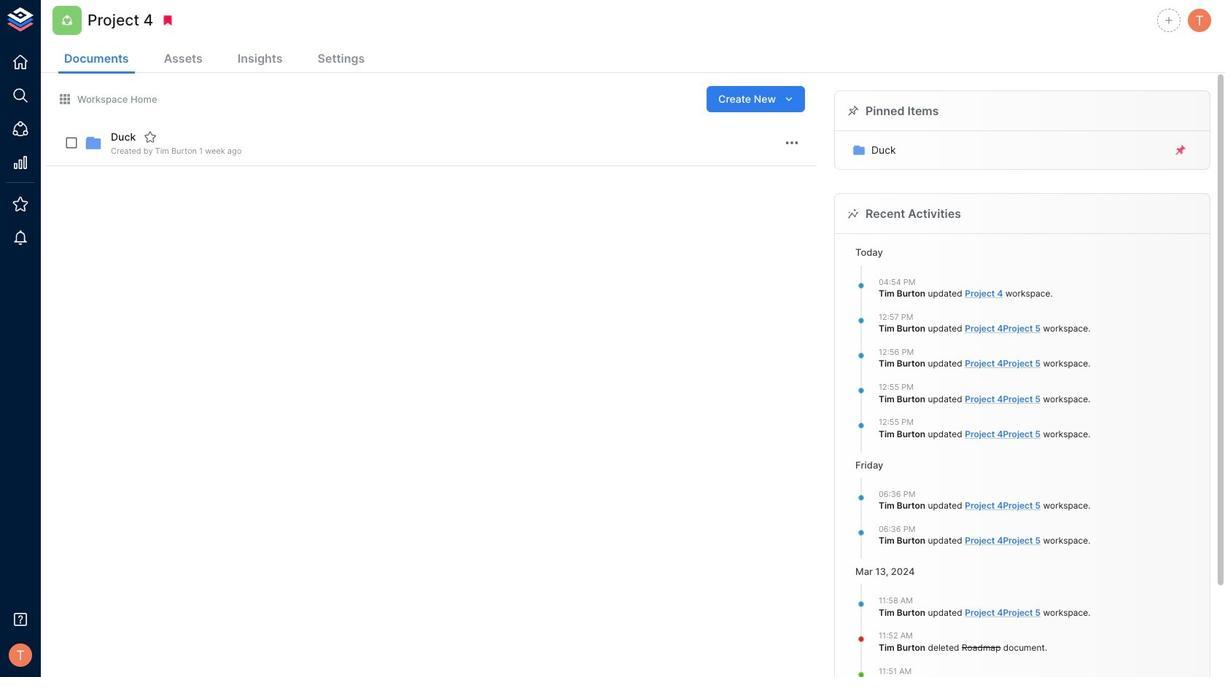 Task type: describe. For each thing, give the bounding box(es) containing it.
unpin image
[[1175, 144, 1188, 157]]



Task type: locate. For each thing, give the bounding box(es) containing it.
remove bookmark image
[[162, 14, 175, 27]]

favorite image
[[144, 131, 157, 144]]



Task type: vqa. For each thing, say whether or not it's contained in the screenshot.
The Search Documents, Folders And Workspaces... 'text box'
no



